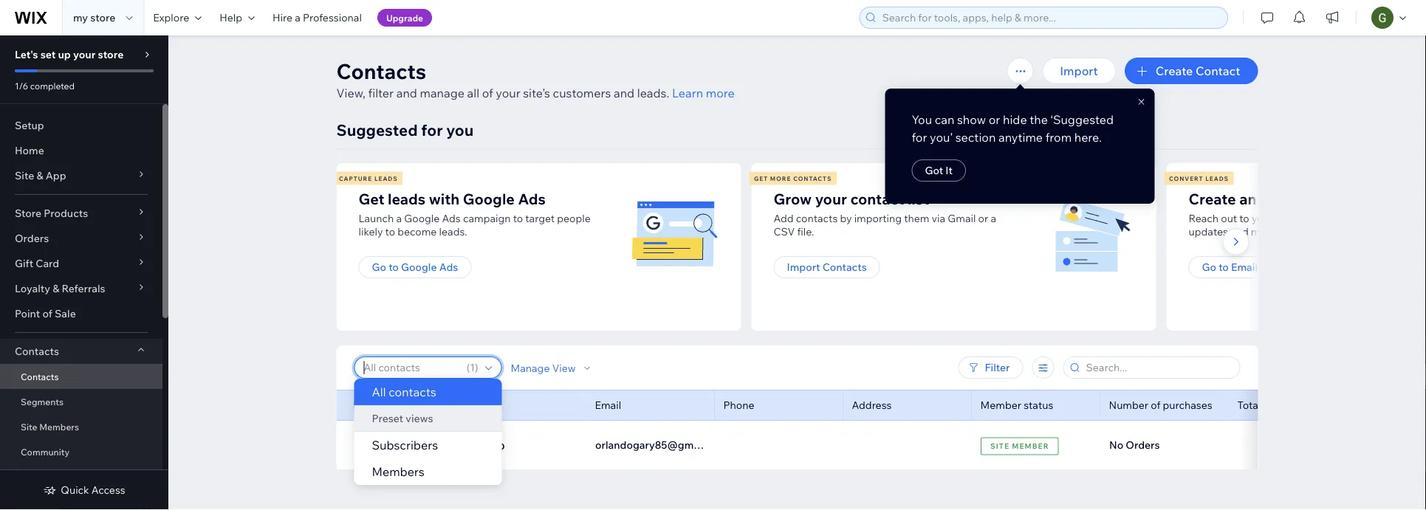 Task type: describe. For each thing, give the bounding box(es) containing it.
( 1 )
[[467, 361, 478, 374]]

with inside create an email campaign reach out to your subscribers with newsletters, updates and more.
[[1334, 212, 1355, 225]]

to down become
[[389, 261, 399, 274]]

you
[[446, 120, 474, 140]]

here.
[[1074, 130, 1102, 145]]

contact
[[850, 189, 904, 208]]

for inside you can show or hide the 'suggested for you' section anytime from here.
[[912, 130, 927, 145]]

professional
[[303, 11, 362, 24]]

gary
[[430, 438, 456, 453]]

site for site members
[[21, 421, 37, 432]]

store products button
[[0, 201, 163, 226]]

loyalty & referrals
[[15, 282, 105, 295]]

loyalty & referrals button
[[0, 276, 163, 301]]

community link
[[0, 439, 163, 465]]

got
[[925, 164, 943, 177]]

view inside view link
[[1155, 438, 1183, 453]]

upgrade
[[386, 12, 423, 23]]

my store
[[73, 11, 115, 24]]

setup link
[[0, 113, 163, 138]]

with inside get leads with google ads launch a google ads campaign to target people likely to become leads.
[[429, 189, 460, 208]]

set
[[40, 48, 56, 61]]

All contacts field
[[359, 358, 462, 378]]

create contact
[[1156, 64, 1241, 78]]

my
[[73, 11, 88, 24]]

you'
[[930, 130, 953, 145]]

card
[[36, 257, 59, 270]]

view link
[[1138, 432, 1201, 459]]

your inside contacts view, filter and manage all of your site's customers and leads. learn more
[[496, 86, 520, 100]]

google inside button
[[401, 261, 437, 274]]

1 horizontal spatial and
[[614, 86, 635, 100]]

suggested for you
[[336, 120, 474, 140]]

go to google ads
[[372, 261, 458, 274]]

0 vertical spatial store
[[90, 11, 115, 24]]

Search... field
[[1082, 358, 1235, 378]]

0 vertical spatial member
[[981, 399, 1022, 412]]

site members link
[[0, 414, 163, 439]]

hire a professional link
[[264, 0, 371, 35]]

learn more button
[[672, 84, 735, 102]]

1 vertical spatial members
[[372, 465, 425, 479]]

convert
[[1169, 175, 1204, 182]]

filter button
[[958, 357, 1023, 379]]

via
[[932, 212, 946, 225]]

it
[[946, 164, 953, 177]]

contacts inside contacts link
[[21, 371, 59, 382]]

home link
[[0, 138, 163, 163]]

convert leads
[[1169, 175, 1229, 182]]

go for create
[[1202, 261, 1217, 274]]

filter
[[368, 86, 394, 100]]

target
[[525, 212, 555, 225]]

point of sale link
[[0, 301, 163, 326]]

a inside grow your contact list add contacts by importing them via gmail or a csv file.
[[991, 212, 996, 225]]

your inside grow your contact list add contacts by importing them via gmail or a csv file.
[[815, 189, 847, 208]]

of for point of sale
[[42, 307, 52, 320]]

anytime
[[998, 130, 1043, 145]]

capture
[[339, 175, 372, 182]]

status
[[1024, 399, 1054, 412]]

to down updates
[[1219, 261, 1229, 274]]

no orders
[[1109, 439, 1160, 452]]

of for number of purchases
[[1151, 399, 1161, 412]]

and inside create an email campaign reach out to your subscribers with newsletters, updates and more.
[[1231, 225, 1249, 238]]

campaign inside get leads with google ads launch a google ads campaign to target people likely to become leads.
[[463, 212, 511, 225]]

import contacts button
[[774, 256, 880, 278]]

1
[[470, 361, 475, 374]]

learn
[[672, 86, 703, 100]]

manage view button
[[511, 361, 594, 375]]

customers
[[553, 86, 611, 100]]

contacts
[[793, 175, 832, 182]]

phone
[[724, 399, 755, 412]]

0 vertical spatial google
[[463, 189, 515, 208]]

import for import contacts
[[787, 261, 820, 274]]

leads for get
[[374, 175, 398, 182]]

leads. inside contacts view, filter and manage all of your site's customers and leads. learn more
[[637, 86, 669, 100]]

0 vertical spatial ads
[[518, 189, 546, 208]]

updates
[[1189, 225, 1228, 238]]

purchases
[[1163, 399, 1213, 412]]

to down launch
[[385, 225, 395, 238]]

point
[[15, 307, 40, 320]]

0 horizontal spatial a
[[295, 11, 301, 24]]

contacts inside contacts view, filter and manage all of your site's customers and leads. learn more
[[336, 58, 426, 84]]

go to email marketing
[[1202, 261, 1310, 274]]

grow your contact list add contacts by importing them via gmail or a csv file.
[[774, 189, 996, 238]]

sidebar element
[[0, 35, 168, 510]]

& for site
[[36, 169, 43, 182]]

contacts inside import contacts button
[[823, 261, 867, 274]]

help button
[[211, 0, 264, 35]]

more.
[[1251, 225, 1279, 238]]

member status
[[981, 399, 1054, 412]]

site's
[[523, 86, 550, 100]]

gary orlando image
[[381, 432, 407, 459]]

up
[[58, 48, 71, 61]]

to inside create an email campaign reach out to your subscribers with newsletters, updates and more.
[[1240, 212, 1250, 225]]

launch
[[359, 212, 394, 225]]

number of purchases
[[1109, 399, 1213, 412]]

importing
[[854, 212, 902, 225]]

site member
[[990, 442, 1049, 451]]

out
[[1221, 212, 1237, 225]]

preset views
[[372, 412, 433, 425]]

more
[[706, 86, 735, 100]]

setup
[[15, 119, 44, 132]]

of inside contacts view, filter and manage all of your site's customers and leads. learn more
[[482, 86, 493, 100]]

list containing get leads with google ads
[[334, 163, 1426, 331]]

all contacts
[[372, 385, 436, 400]]

get
[[754, 175, 768, 182]]

completed
[[30, 80, 75, 91]]

store
[[15, 207, 41, 220]]

contacts view, filter and manage all of your site's customers and leads. learn more
[[336, 58, 735, 100]]

list box containing all contacts
[[354, 379, 502, 485]]

suggested
[[336, 120, 418, 140]]



Task type: vqa. For each thing, say whether or not it's contained in the screenshot.
Filter button
yes



Task type: locate. For each thing, give the bounding box(es) containing it.
gift card
[[15, 257, 59, 270]]

import contacts
[[787, 261, 867, 274]]

1 horizontal spatial of
[[482, 86, 493, 100]]

hire a professional
[[273, 11, 362, 24]]

1 vertical spatial email
[[595, 399, 621, 412]]

create inside create an email campaign reach out to your subscribers with newsletters, updates and more.
[[1189, 189, 1236, 208]]

leads
[[374, 175, 398, 182], [1206, 175, 1229, 182]]

people
[[557, 212, 591, 225]]

0 horizontal spatial contacts
[[389, 385, 436, 400]]

1 horizontal spatial email
[[1231, 261, 1258, 274]]

1/6 completed
[[15, 80, 75, 91]]

views
[[406, 412, 433, 425]]

store right my at left top
[[90, 11, 115, 24]]

0 horizontal spatial with
[[429, 189, 460, 208]]

0 horizontal spatial import
[[787, 261, 820, 274]]

you can show or hide the 'suggested for you' section anytime from here.
[[912, 112, 1114, 145]]

0 vertical spatial site
[[15, 169, 34, 182]]

1 horizontal spatial contacts
[[796, 212, 838, 225]]

view right manage
[[552, 361, 576, 374]]

your right 'up'
[[73, 48, 95, 61]]

1 vertical spatial create
[[1189, 189, 1236, 208]]

1 go from the left
[[372, 261, 386, 274]]

view inside the 'manage view' dropdown button
[[552, 361, 576, 374]]

ads inside button
[[439, 261, 458, 274]]

list
[[334, 163, 1426, 331]]

contacts inside contacts dropdown button
[[15, 345, 59, 358]]

contacts up "filter"
[[336, 58, 426, 84]]

with right subscribers
[[1334, 212, 1355, 225]]

all contacts option
[[354, 379, 502, 406]]

an
[[1240, 189, 1257, 208]]

2 horizontal spatial of
[[1151, 399, 1161, 412]]

to right out
[[1240, 212, 1250, 225]]

or right gmail
[[978, 212, 989, 225]]

0 horizontal spatial leads.
[[439, 225, 467, 238]]

to left target
[[513, 212, 523, 225]]

0 vertical spatial create
[[1156, 64, 1193, 78]]

1 horizontal spatial for
[[912, 130, 927, 145]]

orlandogary85@gmail.com
[[595, 439, 728, 452]]

0 horizontal spatial leads
[[374, 175, 398, 182]]

1 vertical spatial ads
[[442, 212, 461, 225]]

app
[[46, 169, 66, 182]]

campaign up subscribers
[[1302, 189, 1371, 208]]

from
[[1046, 130, 1072, 145]]

them
[[904, 212, 930, 225]]

1 leads from the left
[[374, 175, 398, 182]]

Search for tools, apps, help & more... field
[[878, 7, 1223, 28]]

0 vertical spatial members
[[39, 421, 79, 432]]

site for site & app
[[15, 169, 34, 182]]

of
[[482, 86, 493, 100], [42, 307, 52, 320], [1151, 399, 1161, 412]]

create an email campaign reach out to your subscribers with newsletters, updates and more.
[[1189, 189, 1415, 238]]

subscribers
[[372, 438, 438, 453]]

email up orlandogary85@gmail.com
[[595, 399, 621, 412]]

&
[[36, 169, 43, 182], [53, 282, 59, 295]]

2 horizontal spatial a
[[991, 212, 996, 225]]

or left hide
[[989, 112, 1000, 127]]

community
[[21, 447, 70, 458]]

view down number of purchases
[[1155, 438, 1183, 453]]

import up 'suggested
[[1060, 64, 1098, 78]]

1 vertical spatial import
[[787, 261, 820, 274]]

email
[[1260, 189, 1298, 208]]

quick access
[[61, 484, 125, 497]]

0 horizontal spatial email
[[595, 399, 621, 412]]

csv
[[774, 225, 795, 238]]

preset views option
[[354, 406, 502, 432]]

create for contact
[[1156, 64, 1193, 78]]

orders right no
[[1126, 439, 1160, 452]]

file.
[[797, 225, 814, 238]]

go inside go to email marketing button
[[1202, 261, 1217, 274]]

members down 'gary orlando' icon at left
[[372, 465, 425, 479]]

your up the more.
[[1252, 212, 1273, 225]]

leads for create
[[1206, 175, 1229, 182]]

2 go from the left
[[1202, 261, 1217, 274]]

1 horizontal spatial with
[[1334, 212, 1355, 225]]

list box
[[354, 379, 502, 485]]

2 vertical spatial site
[[990, 442, 1009, 451]]

more
[[770, 175, 791, 182]]

member left the status
[[981, 399, 1022, 412]]

)
[[475, 361, 478, 374]]

and down out
[[1231, 225, 1249, 238]]

1 horizontal spatial campaign
[[1302, 189, 1371, 208]]

0 vertical spatial with
[[429, 189, 460, 208]]

import
[[1060, 64, 1098, 78], [787, 261, 820, 274]]

import down file.
[[787, 261, 820, 274]]

grow
[[774, 189, 812, 208]]

with right leads
[[429, 189, 460, 208]]

0 horizontal spatial of
[[42, 307, 52, 320]]

ads up target
[[518, 189, 546, 208]]

1 vertical spatial site
[[21, 421, 37, 432]]

your left site's
[[496, 86, 520, 100]]

site & app
[[15, 169, 66, 182]]

go inside go to google ads button
[[372, 261, 386, 274]]

leads. inside get leads with google ads launch a google ads campaign to target people likely to become leads.
[[439, 225, 467, 238]]

None checkbox
[[354, 397, 366, 414]]

contacts inside all contacts option
[[389, 385, 436, 400]]

0 horizontal spatial orders
[[15, 232, 49, 245]]

likely
[[359, 225, 383, 238]]

1 vertical spatial contacts
[[389, 385, 436, 400]]

0 vertical spatial &
[[36, 169, 43, 182]]

campaign left target
[[463, 212, 511, 225]]

manage
[[511, 361, 550, 374]]

name
[[430, 399, 458, 412]]

1 vertical spatial with
[[1334, 212, 1355, 225]]

0 horizontal spatial go
[[372, 261, 386, 274]]

you
[[912, 112, 932, 127]]

a down leads
[[396, 212, 402, 225]]

0 vertical spatial or
[[989, 112, 1000, 127]]

0 vertical spatial leads.
[[637, 86, 669, 100]]

store products
[[15, 207, 88, 220]]

by
[[840, 212, 852, 225]]

0 horizontal spatial and
[[396, 86, 417, 100]]

leads right convert on the top right of the page
[[1206, 175, 1229, 182]]

of left sale
[[42, 307, 52, 320]]

2 vertical spatial of
[[1151, 399, 1161, 412]]

go down updates
[[1202, 261, 1217, 274]]

orders down the store
[[15, 232, 49, 245]]

contacts up segments
[[21, 371, 59, 382]]

access
[[91, 484, 125, 497]]

1 horizontal spatial view
[[1155, 438, 1183, 453]]

gift
[[15, 257, 33, 270]]

orders
[[15, 232, 49, 245], [1126, 439, 1160, 452]]

contacts
[[796, 212, 838, 225], [389, 385, 436, 400]]

create left contact
[[1156, 64, 1193, 78]]

a inside get leads with google ads launch a google ads campaign to target people likely to become leads.
[[396, 212, 402, 225]]

gmail
[[948, 212, 976, 225]]

contacts up file.
[[796, 212, 838, 225]]

2 vertical spatial google
[[401, 261, 437, 274]]

segments
[[21, 396, 64, 407]]

1 horizontal spatial leads.
[[637, 86, 669, 100]]

contacts link
[[0, 364, 163, 389]]

2 vertical spatial ads
[[439, 261, 458, 274]]

(
[[467, 361, 470, 374]]

spent
[[1303, 399, 1331, 412]]

members up community at the bottom of the page
[[39, 421, 79, 432]]

2 leads from the left
[[1206, 175, 1229, 182]]

1 vertical spatial store
[[98, 48, 124, 61]]

1 vertical spatial of
[[42, 307, 52, 320]]

site down member status
[[990, 442, 1009, 451]]

leads up get
[[374, 175, 398, 182]]

orders inside popup button
[[15, 232, 49, 245]]

orlando
[[459, 438, 505, 453]]

a right gmail
[[991, 212, 996, 225]]

point of sale
[[15, 307, 76, 320]]

1 vertical spatial &
[[53, 282, 59, 295]]

1 vertical spatial member
[[1012, 442, 1049, 451]]

quick access button
[[43, 484, 125, 497]]

manage view
[[511, 361, 576, 374]]

email inside go to email marketing button
[[1231, 261, 1258, 274]]

view,
[[336, 86, 366, 100]]

gift card button
[[0, 251, 163, 276]]

members
[[39, 421, 79, 432], [372, 465, 425, 479]]

list
[[908, 189, 929, 208]]

hide
[[1003, 112, 1027, 127]]

& left app
[[36, 169, 43, 182]]

quick
[[61, 484, 89, 497]]

number
[[1109, 399, 1149, 412]]

filter
[[985, 361, 1010, 374]]

hire
[[273, 11, 293, 24]]

email left marketing
[[1231, 261, 1258, 274]]

& for loyalty
[[53, 282, 59, 295]]

orders button
[[0, 226, 163, 251]]

section
[[955, 130, 996, 145]]

create contact button
[[1125, 58, 1258, 84]]

campaign
[[1302, 189, 1371, 208], [463, 212, 511, 225]]

contacts
[[336, 58, 426, 84], [823, 261, 867, 274], [15, 345, 59, 358], [21, 371, 59, 382]]

0 vertical spatial import
[[1060, 64, 1098, 78]]

create inside "button"
[[1156, 64, 1193, 78]]

1 horizontal spatial a
[[396, 212, 402, 225]]

your up by
[[815, 189, 847, 208]]

1 vertical spatial google
[[404, 212, 440, 225]]

1 horizontal spatial members
[[372, 465, 425, 479]]

ads down get leads with google ads launch a google ads campaign to target people likely to become leads.
[[439, 261, 458, 274]]

store down my store
[[98, 48, 124, 61]]

import inside list
[[787, 261, 820, 274]]

0 horizontal spatial for
[[421, 120, 443, 140]]

1 horizontal spatial import
[[1060, 64, 1098, 78]]

site down segments
[[21, 421, 37, 432]]

1 horizontal spatial orders
[[1126, 439, 1160, 452]]

1 horizontal spatial &
[[53, 282, 59, 295]]

1 vertical spatial leads.
[[439, 225, 467, 238]]

site inside popup button
[[15, 169, 34, 182]]

create up reach
[[1189, 189, 1236, 208]]

1 vertical spatial view
[[1155, 438, 1183, 453]]

go to google ads button
[[359, 256, 472, 278]]

contacts inside grow your contact list add contacts by importing them via gmail or a csv file.
[[796, 212, 838, 225]]

2 horizontal spatial and
[[1231, 225, 1249, 238]]

got it button
[[912, 160, 966, 182]]

ads up go to google ads
[[442, 212, 461, 225]]

go
[[372, 261, 386, 274], [1202, 261, 1217, 274]]

get more contacts
[[754, 175, 832, 182]]

1 vertical spatial orders
[[1126, 439, 1160, 452]]

preset
[[372, 412, 403, 425]]

site down home
[[15, 169, 34, 182]]

google
[[463, 189, 515, 208], [404, 212, 440, 225], [401, 261, 437, 274]]

no
[[1109, 439, 1123, 452]]

get leads with google ads launch a google ads campaign to target people likely to become leads.
[[359, 189, 591, 238]]

for down you at top right
[[912, 130, 927, 145]]

create for an
[[1189, 189, 1236, 208]]

member down the status
[[1012, 442, 1049, 451]]

contacts down all contacts field
[[389, 385, 436, 400]]

site for site member
[[990, 442, 1009, 451]]

for left you
[[421, 120, 443, 140]]

home
[[15, 144, 44, 157]]

0 vertical spatial of
[[482, 86, 493, 100]]

manage
[[420, 86, 465, 100]]

leads. left learn
[[637, 86, 669, 100]]

gary orlando
[[430, 438, 505, 453]]

0 vertical spatial contacts
[[796, 212, 838, 225]]

& right loyalty at bottom left
[[53, 282, 59, 295]]

let's set up your store
[[15, 48, 124, 61]]

0 horizontal spatial view
[[552, 361, 576, 374]]

1 horizontal spatial leads
[[1206, 175, 1229, 182]]

0 horizontal spatial campaign
[[463, 212, 511, 225]]

store inside sidebar element
[[98, 48, 124, 61]]

1 vertical spatial or
[[978, 212, 989, 225]]

capture leads
[[339, 175, 398, 182]]

with
[[429, 189, 460, 208], [1334, 212, 1355, 225]]

your inside sidebar element
[[73, 48, 95, 61]]

contact
[[1196, 64, 1241, 78]]

campaign inside create an email campaign reach out to your subscribers with newsletters, updates and more.
[[1302, 189, 1371, 208]]

import for import
[[1060, 64, 1098, 78]]

and right "filter"
[[396, 86, 417, 100]]

or inside grow your contact list add contacts by importing them via gmail or a csv file.
[[978, 212, 989, 225]]

contacts down point of sale
[[15, 345, 59, 358]]

your inside create an email campaign reach out to your subscribers with newsletters, updates and more.
[[1252, 212, 1273, 225]]

1 horizontal spatial go
[[1202, 261, 1217, 274]]

go for get
[[372, 261, 386, 274]]

1 vertical spatial campaign
[[463, 212, 511, 225]]

all
[[467, 86, 480, 100]]

'suggested
[[1051, 112, 1114, 127]]

0 vertical spatial view
[[552, 361, 576, 374]]

of right all at the top left of page
[[482, 86, 493, 100]]

or inside you can show or hide the 'suggested for you' section anytime from here.
[[989, 112, 1000, 127]]

of right "number"
[[1151, 399, 1161, 412]]

of inside sidebar element
[[42, 307, 52, 320]]

and right "customers"
[[614, 86, 635, 100]]

can
[[935, 112, 954, 127]]

contacts down by
[[823, 261, 867, 274]]

got it
[[925, 164, 953, 177]]

site & app button
[[0, 163, 163, 188]]

0 horizontal spatial &
[[36, 169, 43, 182]]

0 horizontal spatial members
[[39, 421, 79, 432]]

a right hire
[[295, 11, 301, 24]]

members inside site members link
[[39, 421, 79, 432]]

go down likely
[[372, 261, 386, 274]]

0 vertical spatial orders
[[15, 232, 49, 245]]

0 vertical spatial campaign
[[1302, 189, 1371, 208]]

0 vertical spatial email
[[1231, 261, 1258, 274]]

leads. right become
[[439, 225, 467, 238]]



